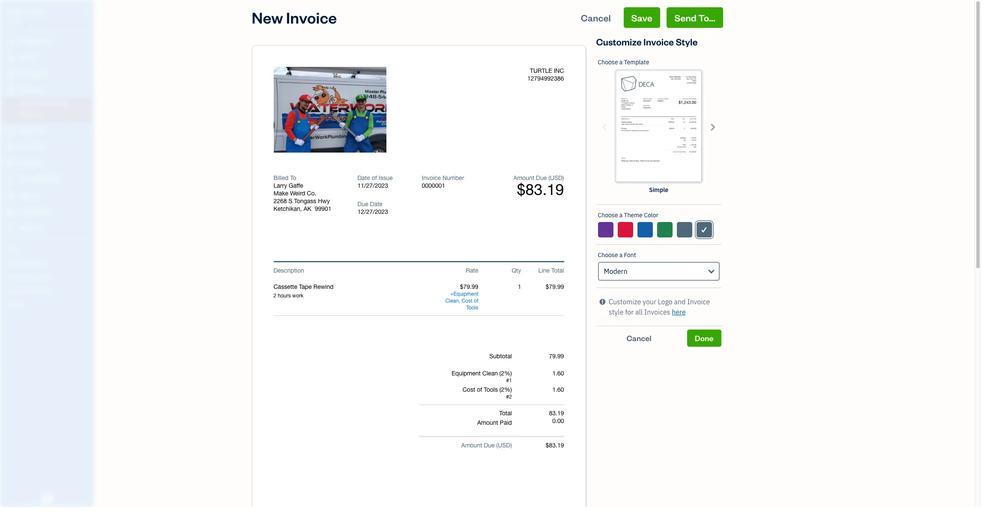 Task type: locate. For each thing, give the bounding box(es) containing it.
inc inside turtle inc 12794992386
[[554, 67, 564, 74]]

$83.19
[[517, 180, 564, 198], [546, 442, 564, 449]]

0 vertical spatial customize
[[597, 36, 642, 48]]

invoice number
[[422, 174, 464, 181]]

equipment inside the equipment clean
[[454, 291, 479, 297]]

1 horizontal spatial usd
[[550, 174, 563, 181]]

1 vertical spatial inc
[[554, 67, 564, 74]]

# up "2" on the bottom right of the page
[[506, 378, 509, 384]]

of left issue
[[372, 174, 377, 181]]

cancel button
[[573, 7, 619, 28], [597, 330, 682, 347]]

1.60
[[553, 370, 564, 377], [553, 386, 564, 393]]

2 vertical spatial amount
[[461, 442, 483, 449]]

choose a font
[[598, 251, 636, 259]]

1 vertical spatial 1.60
[[553, 386, 564, 393]]

1 horizontal spatial cancel
[[627, 333, 652, 343]]

customize
[[597, 36, 642, 48], [609, 298, 641, 306]]

0 vertical spatial equipment
[[454, 291, 479, 297]]

tools down the equipment clean on the left bottom
[[467, 305, 479, 311]]

choose left template
[[598, 58, 618, 66]]

1 choose from the top
[[598, 58, 618, 66]]

your
[[643, 298, 657, 306]]

0 vertical spatial inc
[[33, 8, 45, 16]]

dashboard image
[[6, 37, 16, 46]]

0 vertical spatial 1.60
[[553, 370, 564, 377]]

invoice inside customize your logo and invoice style for all invoices
[[688, 298, 710, 306]]

$83.19 inside amount due ( usd ) $83.19
[[517, 180, 564, 198]]

a for theme
[[620, 211, 623, 219]]

clean
[[446, 298, 459, 304], [483, 370, 498, 377]]

2 choose from the top
[[598, 211, 618, 219]]

total inside total amount paid
[[500, 410, 512, 417]]

due inside amount due ( usd ) $83.19
[[536, 174, 547, 181]]

1 vertical spatial amount
[[478, 419, 499, 426]]

2 vertical spatial due
[[484, 442, 495, 449]]

customize your logo and invoice style for all invoices
[[609, 298, 710, 316]]

1 horizontal spatial clean
[[483, 370, 498, 377]]

0 horizontal spatial tools
[[467, 305, 479, 311]]

2 a from the top
[[620, 211, 623, 219]]

clean for equipment clean
[[446, 298, 459, 304]]

billed
[[274, 174, 289, 181]]

equipment
[[454, 291, 479, 297], [452, 370, 481, 377]]

a
[[620, 58, 623, 66], [620, 211, 623, 219], [620, 251, 623, 259]]

turtle for turtle inc 12794992386
[[530, 67, 552, 74]]

0 horizontal spatial (
[[497, 442, 498, 449]]

) for amount due ( usd )
[[511, 442, 512, 449]]

(2%)
[[500, 370, 512, 377], [500, 386, 512, 393]]

0 horizontal spatial due
[[358, 201, 369, 207]]

0 vertical spatial (
[[549, 174, 550, 181]]

bank connections image
[[6, 287, 92, 294]]

Line Total (USD) text field
[[545, 283, 564, 290]]

0 vertical spatial due
[[536, 174, 547, 181]]

+
[[451, 291, 454, 297]]

clean inside equipment clean (2%) # 1 cost of tools (2%) # 2
[[483, 370, 498, 377]]

apps image
[[6, 246, 92, 253]]

line
[[539, 267, 550, 274]]

12/27/2023
[[358, 208, 388, 215]]

issue
[[379, 174, 393, 181]]

1 vertical spatial usd
[[498, 442, 511, 449]]

customize for customize invoice style
[[597, 36, 642, 48]]

2 horizontal spatial due
[[536, 174, 547, 181]]

) inside amount due ( usd ) $83.19
[[563, 174, 564, 181]]

1.60 down 79.99
[[553, 370, 564, 377]]

total amount paid
[[478, 410, 512, 426]]

usd
[[550, 174, 563, 181], [498, 442, 511, 449]]

2 vertical spatial a
[[620, 251, 623, 259]]

1 vertical spatial turtle
[[530, 67, 552, 74]]

total right line
[[552, 267, 564, 274]]

co.
[[307, 190, 317, 197]]

tools up total amount paid
[[484, 386, 498, 393]]

1.60 up 83.19
[[553, 386, 564, 393]]

1 vertical spatial of
[[474, 298, 479, 304]]

tongass
[[294, 198, 317, 204]]

date up the 12/27/2023
[[370, 201, 383, 207]]

0 vertical spatial cancel
[[581, 12, 611, 24]]

total up paid
[[500, 410, 512, 417]]

amount inside amount due ( usd ) $83.19
[[514, 174, 535, 181]]

choose
[[598, 58, 618, 66], [598, 211, 618, 219], [598, 251, 618, 259]]

equipment inside equipment clean (2%) # 1 cost of tools (2%) # 2
[[452, 370, 481, 377]]

0 vertical spatial a
[[620, 58, 623, 66]]

save
[[632, 12, 653, 24]]

new invoice
[[252, 7, 337, 27]]

cost inside , cost of tools
[[462, 298, 473, 304]]

a left template
[[620, 58, 623, 66]]

turtle inside turtle inc owner
[[7, 8, 31, 16]]

inc
[[33, 8, 45, 16], [554, 67, 564, 74]]

0 vertical spatial (2%)
[[500, 370, 512, 377]]

0 vertical spatial choose
[[598, 58, 618, 66]]

choose for choose a template
[[598, 58, 618, 66]]

custom image
[[701, 225, 708, 235]]

send to... button
[[667, 7, 723, 28]]

1 horizontal spatial tools
[[484, 386, 498, 393]]

1 vertical spatial clean
[[483, 370, 498, 377]]

inc inside turtle inc owner
[[33, 8, 45, 16]]

amount inside total amount paid
[[478, 419, 499, 426]]

0 vertical spatial turtle
[[7, 8, 31, 16]]

invoice
[[286, 7, 337, 27], [644, 36, 674, 48], [422, 174, 441, 181], [688, 298, 710, 306]]

0 horizontal spatial usd
[[498, 442, 511, 449]]

of up total amount paid
[[477, 386, 482, 393]]

1 vertical spatial tools
[[484, 386, 498, 393]]

0 horizontal spatial )
[[511, 442, 512, 449]]

theme
[[624, 211, 643, 219]]

description
[[274, 267, 304, 274]]

1 horizontal spatial turtle
[[530, 67, 552, 74]]

amount for amount due ( usd ) $83.19
[[514, 174, 535, 181]]

3 choose from the top
[[598, 251, 618, 259]]

1 vertical spatial equipment
[[452, 370, 481, 377]]

1 vertical spatial due
[[358, 201, 369, 207]]

tools inside , cost of tools
[[467, 305, 479, 311]]

simple
[[649, 186, 669, 194]]

cancel for the bottom cancel button
[[627, 333, 652, 343]]

(2%) up 1
[[500, 370, 512, 377]]

#
[[506, 378, 509, 384], [506, 394, 509, 400]]

style
[[609, 308, 624, 316]]

)
[[563, 174, 564, 181], [511, 442, 512, 449]]

1 (2%) from the top
[[500, 370, 512, 377]]

1 horizontal spatial (
[[549, 174, 550, 181]]

1 vertical spatial date
[[370, 201, 383, 207]]

paid
[[500, 419, 512, 426]]

0 vertical spatial $83.19
[[517, 180, 564, 198]]

,
[[459, 298, 460, 304]]

0 horizontal spatial turtle
[[7, 8, 31, 16]]

rate
[[466, 267, 479, 274]]

Item Rate (USD) text field
[[460, 283, 479, 290]]

0 horizontal spatial total
[[500, 410, 512, 417]]

0 vertical spatial date
[[358, 174, 370, 181]]

cancel
[[581, 12, 611, 24], [627, 333, 652, 343]]

1 a from the top
[[620, 58, 623, 66]]

total
[[552, 267, 564, 274], [500, 410, 512, 417]]

logo
[[658, 298, 673, 306]]

larry gaffe make weird co. 2268 s tongass hwy ketchikan, ak  99901
[[274, 182, 332, 212]]

0 horizontal spatial clean
[[446, 298, 459, 304]]

hwy
[[318, 198, 330, 204]]

inc for turtle inc owner
[[33, 8, 45, 16]]

1 vertical spatial #
[[506, 394, 509, 400]]

choose for choose a font
[[598, 251, 618, 259]]

1 vertical spatial $83.19
[[546, 442, 564, 449]]

a left theme
[[620, 211, 623, 219]]

0 vertical spatial clean
[[446, 298, 459, 304]]

date up issue date in mm/dd/yyyy format text box
[[358, 174, 370, 181]]

1 vertical spatial choose
[[598, 211, 618, 219]]

invoices
[[645, 308, 671, 316]]

# down 1
[[506, 394, 509, 400]]

date
[[358, 174, 370, 181], [370, 201, 383, 207]]

1 vertical spatial )
[[511, 442, 512, 449]]

all
[[636, 308, 643, 316]]

a left font
[[620, 251, 623, 259]]

1 vertical spatial a
[[620, 211, 623, 219]]

cost inside equipment clean (2%) # 1 cost of tools (2%) # 2
[[463, 386, 476, 393]]

delete
[[310, 106, 331, 114]]

1 horizontal spatial total
[[552, 267, 564, 274]]

0 vertical spatial #
[[506, 378, 509, 384]]

customize up for
[[609, 298, 641, 306]]

2 vertical spatial of
[[477, 386, 482, 393]]

due inside due date 12/27/2023
[[358, 201, 369, 207]]

customize for customize your logo and invoice style for all invoices
[[609, 298, 641, 306]]

clean down subtotal
[[483, 370, 498, 377]]

1 horizontal spatial )
[[563, 174, 564, 181]]

0 vertical spatial amount
[[514, 174, 535, 181]]

Issue date in MM/DD/YYYY format text field
[[358, 182, 409, 189]]

1 vertical spatial (2%)
[[500, 386, 512, 393]]

1 vertical spatial total
[[500, 410, 512, 417]]

0 vertical spatial )
[[563, 174, 564, 181]]

amount due ( usd ) $83.19
[[514, 174, 564, 198]]

2 vertical spatial choose
[[598, 251, 618, 259]]

2 (2%) from the top
[[500, 386, 512, 393]]

0 vertical spatial cost
[[462, 298, 473, 304]]

choose left theme
[[598, 211, 618, 219]]

turtle inside turtle inc 12794992386
[[530, 67, 552, 74]]

(
[[549, 174, 550, 181], [497, 442, 498, 449]]

choose up modern
[[598, 251, 618, 259]]

( for amount due ( usd )
[[497, 442, 498, 449]]

usd for amount due ( usd ) $83.19
[[550, 174, 563, 181]]

client image
[[6, 54, 16, 62]]

modern
[[604, 267, 628, 276]]

0 horizontal spatial inc
[[33, 8, 45, 16]]

report image
[[6, 224, 16, 233]]

items and services image
[[6, 273, 92, 280]]

clean inside the equipment clean
[[446, 298, 459, 304]]

freshbooks image
[[40, 493, 54, 504]]

(2%) up "2" on the bottom right of the page
[[500, 386, 512, 393]]

equipment for equipment clean (2%) # 1 cost of tools (2%) # 2
[[452, 370, 481, 377]]

1 horizontal spatial due
[[484, 442, 495, 449]]

0 vertical spatial usd
[[550, 174, 563, 181]]

cancel for the topmost cancel button
[[581, 12, 611, 24]]

for
[[626, 308, 634, 316]]

due
[[536, 174, 547, 181], [358, 201, 369, 207], [484, 442, 495, 449]]

customize up the choose a template
[[597, 36, 642, 48]]

clean down +
[[446, 298, 459, 304]]

of down item rate (usd) text field
[[474, 298, 479, 304]]

tools inside equipment clean (2%) # 1 cost of tools (2%) # 2
[[484, 386, 498, 393]]

1 vertical spatial customize
[[609, 298, 641, 306]]

to
[[290, 174, 296, 181]]

0 vertical spatial of
[[372, 174, 377, 181]]

equipment for equipment clean
[[454, 291, 479, 297]]

0.00
[[553, 418, 564, 424]]

turtle up 12794992386
[[530, 67, 552, 74]]

turtle up owner
[[7, 8, 31, 16]]

amount
[[514, 174, 535, 181], [478, 419, 499, 426], [461, 442, 483, 449]]

turtle inc owner
[[7, 8, 45, 24]]

project image
[[6, 159, 16, 168]]

due for amount due ( usd )
[[484, 442, 495, 449]]

1 horizontal spatial inc
[[554, 67, 564, 74]]

1 vertical spatial (
[[497, 442, 498, 449]]

0 horizontal spatial cancel
[[581, 12, 611, 24]]

usd inside amount due ( usd ) $83.19
[[550, 174, 563, 181]]

a for template
[[620, 58, 623, 66]]

1 # from the top
[[506, 378, 509, 384]]

customize inside customize your logo and invoice style for all invoices
[[609, 298, 641, 306]]

1 vertical spatial cancel
[[627, 333, 652, 343]]

turtle
[[7, 8, 31, 16], [530, 67, 552, 74]]

1 vertical spatial cost
[[463, 386, 476, 393]]

of
[[372, 174, 377, 181], [474, 298, 479, 304], [477, 386, 482, 393]]

0 vertical spatial tools
[[467, 305, 479, 311]]

( inside amount due ( usd ) $83.19
[[549, 174, 550, 181]]

3 a from the top
[[620, 251, 623, 259]]

equipment clean (2%) # 1 cost of tools (2%) # 2
[[452, 370, 512, 400]]



Task type: vqa. For each thing, say whether or not it's contained in the screenshot.
for
yes



Task type: describe. For each thing, give the bounding box(es) containing it.
1
[[509, 378, 512, 384]]

Enter an Item Description text field
[[274, 292, 436, 299]]

font
[[624, 251, 636, 259]]

83.19
[[549, 410, 564, 417]]

subtotal
[[490, 353, 512, 360]]

send
[[675, 12, 697, 24]]

image
[[332, 106, 351, 114]]

inc for turtle inc 12794992386
[[554, 67, 564, 74]]

, cost of tools
[[459, 298, 479, 311]]

date inside due date 12/27/2023
[[370, 201, 383, 207]]

99901
[[315, 205, 332, 212]]

here link
[[672, 308, 686, 316]]

turtle for turtle inc owner
[[7, 8, 31, 16]]

money image
[[6, 192, 16, 200]]

number
[[443, 174, 464, 181]]

due for amount due ( usd ) $83.19
[[536, 174, 547, 181]]

of inside , cost of tools
[[474, 298, 479, 304]]

12794992386
[[528, 75, 564, 82]]

done
[[695, 333, 714, 343]]

billed to
[[274, 174, 296, 181]]

2268
[[274, 198, 287, 204]]

settings image
[[6, 301, 92, 308]]

gaffe
[[289, 182, 303, 189]]

line total
[[539, 267, 564, 274]]

2
[[509, 394, 512, 400]]

equipment clean
[[446, 291, 479, 304]]

customize invoice style
[[597, 36, 698, 48]]

color
[[644, 211, 659, 219]]

0 vertical spatial total
[[552, 267, 564, 274]]

79.99
[[549, 353, 564, 360]]

style
[[676, 36, 698, 48]]

1 1.60 from the top
[[553, 370, 564, 377]]

turtle inc 12794992386
[[528, 67, 564, 82]]

choose a font element
[[597, 245, 722, 288]]

choose a template element
[[597, 52, 722, 205]]

template
[[624, 58, 650, 66]]

larry
[[274, 182, 287, 189]]

amount for amount due ( usd )
[[461, 442, 483, 449]]

next image
[[708, 122, 718, 132]]

Font field
[[598, 262, 720, 281]]

choose a theme color
[[598, 211, 659, 219]]

owner
[[7, 17, 23, 24]]

Item Quantity text field
[[509, 283, 521, 290]]

send to...
[[675, 12, 716, 24]]

of inside equipment clean (2%) # 1 cost of tools (2%) # 2
[[477, 386, 482, 393]]

estimate image
[[6, 70, 16, 78]]

clean for equipment clean (2%) # 1 cost of tools (2%) # 2
[[483, 370, 498, 377]]

qty
[[512, 267, 521, 274]]

and
[[675, 298, 686, 306]]

2 # from the top
[[506, 394, 509, 400]]

date of issue
[[358, 174, 393, 181]]

( for amount due ( usd ) $83.19
[[549, 174, 550, 181]]

choose a theme color element
[[596, 205, 722, 245]]

weird
[[290, 190, 305, 197]]

team members image
[[6, 260, 92, 267]]

amount due ( usd )
[[461, 442, 512, 449]]

0 vertical spatial cancel button
[[573, 7, 619, 28]]

to...
[[699, 12, 716, 24]]

due date 12/27/2023
[[358, 201, 388, 215]]

a for font
[[620, 251, 623, 259]]

previous image
[[600, 122, 610, 132]]

new
[[252, 7, 283, 27]]

exclamationcircle image
[[600, 297, 606, 307]]

delete image
[[310, 106, 351, 114]]

save button
[[624, 7, 660, 28]]

here
[[672, 308, 686, 316]]

chart image
[[6, 208, 16, 216]]

usd for amount due ( usd )
[[498, 442, 511, 449]]

ketchikan,
[[274, 205, 302, 212]]

12/27/2023 button
[[358, 208, 409, 216]]

s
[[289, 198, 293, 204]]

Enter an Item Name text field
[[274, 283, 436, 291]]

choose for choose a theme color
[[598, 211, 618, 219]]

main element
[[0, 0, 116, 507]]

timer image
[[6, 175, 16, 184]]

choose a template
[[598, 58, 650, 66]]

) for amount due ( usd ) $83.19
[[563, 174, 564, 181]]

payment image
[[6, 126, 16, 135]]

2 1.60 from the top
[[553, 386, 564, 393]]

done button
[[687, 330, 722, 347]]

make
[[274, 190, 288, 197]]

Enter an Invoice # text field
[[422, 182, 446, 189]]

83.19 0.00
[[549, 410, 564, 424]]

1 vertical spatial cancel button
[[597, 330, 682, 347]]

invoice image
[[6, 86, 16, 95]]

expense image
[[6, 143, 16, 151]]



